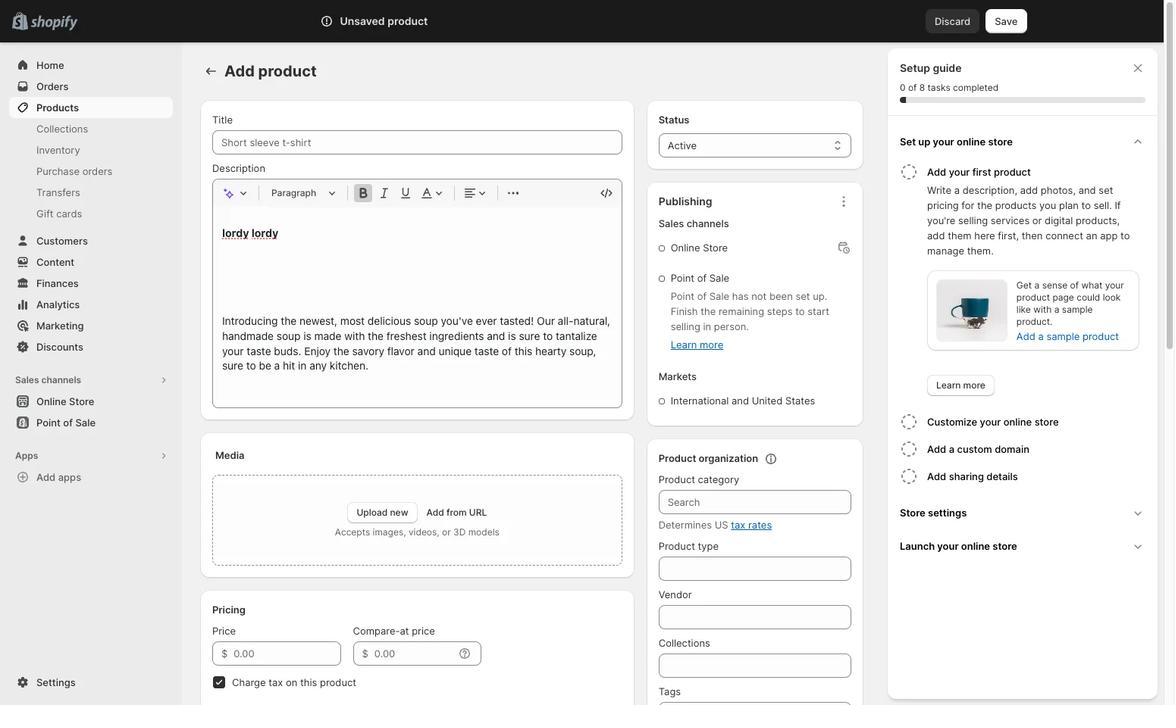 Task type: vqa. For each thing, say whether or not it's contained in the screenshot.
is at the left top
no



Task type: locate. For each thing, give the bounding box(es) containing it.
product down determines
[[659, 541, 695, 553]]

Compare-at price text field
[[374, 642, 454, 666]]

products link
[[9, 97, 173, 118]]

0 vertical spatial the
[[977, 199, 993, 212]]

the down the description,
[[977, 199, 993, 212]]

add for add a custom domain
[[927, 444, 946, 456]]

Vendor text field
[[659, 606, 852, 630]]

1 vertical spatial online
[[1004, 416, 1032, 428]]

to left start
[[796, 306, 805, 318]]

a inside button
[[949, 444, 955, 456]]

a left custom
[[949, 444, 955, 456]]

0 vertical spatial online store
[[671, 242, 728, 254]]

store
[[988, 136, 1013, 148], [1035, 416, 1059, 428], [993, 541, 1017, 553]]

your for launch your online store
[[937, 541, 959, 553]]

remaining
[[719, 306, 764, 318]]

selling down finish
[[671, 321, 700, 333]]

1 horizontal spatial sales
[[659, 218, 684, 230]]

digital
[[1045, 215, 1073, 227]]

0 horizontal spatial sales channels
[[15, 375, 81, 386]]

1 horizontal spatial learn more link
[[927, 375, 995, 397]]

1 vertical spatial to
[[1121, 230, 1130, 242]]

and inside 'write a description, add photos, and set pricing for the products you plan to sell. if you're selling services or digital products, add them here first, then connect an app to manage them.'
[[1079, 184, 1096, 196]]

online
[[671, 242, 700, 254], [36, 396, 66, 408]]

store for launch your online store
[[993, 541, 1017, 553]]

store inside "customize your online store" button
[[1035, 416, 1059, 428]]

3 product from the top
[[659, 541, 695, 553]]

1 vertical spatial learn
[[936, 380, 961, 391]]

online
[[957, 136, 986, 148], [1004, 416, 1032, 428], [961, 541, 990, 553]]

transfers
[[36, 187, 80, 199]]

online inside button
[[36, 396, 66, 408]]

product for product type
[[659, 541, 695, 553]]

your inside button
[[937, 541, 959, 553]]

cards
[[56, 208, 82, 220]]

learn up customize
[[936, 380, 961, 391]]

0 horizontal spatial learn
[[671, 339, 697, 351]]

1 vertical spatial tax
[[269, 677, 283, 689]]

more down in
[[700, 339, 724, 351]]

0 horizontal spatial channels
[[41, 375, 81, 386]]

store up point of sale link
[[69, 396, 94, 408]]

pricing
[[927, 199, 959, 212]]

and up "sell."
[[1079, 184, 1096, 196]]

1 horizontal spatial more
[[963, 380, 986, 391]]

status
[[659, 114, 690, 126]]

set for been
[[796, 290, 810, 303]]

add right mark add a custom domain as done icon
[[927, 444, 946, 456]]

0 horizontal spatial the
[[701, 306, 716, 318]]

set inside point of sale has not been set up. finish the remaining steps to start selling in person. learn more
[[796, 290, 810, 303]]

setup guide dialog
[[888, 49, 1158, 700]]

0 vertical spatial store
[[988, 136, 1013, 148]]

store inside online store link
[[69, 396, 94, 408]]

store up launch
[[900, 507, 926, 519]]

first
[[973, 166, 992, 178]]

0 vertical spatial learn
[[671, 339, 697, 351]]

to right app
[[1121, 230, 1130, 242]]

set for and
[[1099, 184, 1113, 196]]

0 horizontal spatial more
[[700, 339, 724, 351]]

store down store settings button
[[993, 541, 1017, 553]]

launch your online store button
[[894, 530, 1152, 563]]

online up domain
[[1004, 416, 1032, 428]]

1 product from the top
[[659, 453, 696, 465]]

product for product organization
[[659, 453, 696, 465]]

upload new button
[[348, 503, 417, 524]]

orders
[[82, 165, 113, 177]]

1 horizontal spatial store
[[703, 242, 728, 254]]

1 horizontal spatial point of sale
[[671, 272, 729, 284]]

0 vertical spatial or
[[1033, 215, 1042, 227]]

description,
[[963, 184, 1018, 196]]

tasks
[[928, 82, 951, 93]]

0 horizontal spatial add
[[927, 230, 945, 242]]

1 vertical spatial point of sale
[[36, 417, 96, 429]]

0 vertical spatial online
[[957, 136, 986, 148]]

add up the title
[[224, 62, 255, 80]]

0 horizontal spatial set
[[796, 290, 810, 303]]

online store down publishing
[[671, 242, 728, 254]]

Collections text field
[[659, 654, 852, 679]]

1 vertical spatial online
[[36, 396, 66, 408]]

description
[[212, 162, 265, 174]]

customers
[[36, 235, 88, 247]]

0 horizontal spatial and
[[732, 395, 749, 407]]

learn more link up customize
[[927, 375, 995, 397]]

1 horizontal spatial collections
[[659, 638, 710, 650]]

sale left has
[[710, 290, 729, 303]]

tax
[[731, 519, 746, 532], [269, 677, 283, 689]]

online down publishing
[[671, 242, 700, 254]]

1 horizontal spatial tax
[[731, 519, 746, 532]]

add up products
[[1020, 184, 1038, 196]]

2 vertical spatial online
[[961, 541, 990, 553]]

1 horizontal spatial online store
[[671, 242, 728, 254]]

sense
[[1042, 280, 1068, 291]]

1 vertical spatial learn more link
[[927, 375, 995, 397]]

the for finish
[[701, 306, 716, 318]]

set
[[900, 136, 916, 148]]

store up "add a custom domain" button
[[1035, 416, 1059, 428]]

start
[[808, 306, 830, 318]]

product
[[659, 453, 696, 465], [659, 474, 695, 486], [659, 541, 695, 553]]

0 horizontal spatial store
[[69, 396, 94, 408]]

point of sale down online store button
[[36, 417, 96, 429]]

point inside button
[[36, 417, 61, 429]]

sales inside button
[[15, 375, 39, 386]]

sharing
[[949, 471, 984, 483]]

0 vertical spatial set
[[1099, 184, 1113, 196]]

1 horizontal spatial the
[[977, 199, 993, 212]]

the for for
[[977, 199, 993, 212]]

your left first
[[949, 166, 970, 178]]

1 vertical spatial more
[[963, 380, 986, 391]]

0 vertical spatial more
[[700, 339, 724, 351]]

guide
[[933, 61, 962, 74]]

your up the look
[[1105, 280, 1124, 291]]

learn more link down in
[[671, 339, 724, 351]]

compare-at price
[[353, 626, 435, 638]]

united
[[752, 395, 783, 407]]

more up customize your online store
[[963, 380, 986, 391]]

a right 'write'
[[954, 184, 960, 196]]

online store up point of sale link
[[36, 396, 94, 408]]

orders
[[36, 80, 69, 93]]

0 horizontal spatial online store
[[36, 396, 94, 408]]

sales down publishing
[[659, 218, 684, 230]]

2 horizontal spatial to
[[1121, 230, 1130, 242]]

add a custom domain
[[927, 444, 1030, 456]]

0 horizontal spatial sales
[[15, 375, 39, 386]]

learn more link inside add your first product element
[[927, 375, 995, 397]]

Title text field
[[212, 130, 622, 155]]

international
[[671, 395, 729, 407]]

sales down discounts
[[15, 375, 39, 386]]

your
[[933, 136, 954, 148], [949, 166, 970, 178], [1105, 280, 1124, 291], [980, 416, 1001, 428], [937, 541, 959, 553]]

tax left on
[[269, 677, 283, 689]]

1 vertical spatial online store
[[36, 396, 94, 408]]

channels inside button
[[41, 375, 81, 386]]

store settings button
[[894, 497, 1152, 530]]

tax right us
[[731, 519, 746, 532]]

product down product organization
[[659, 474, 695, 486]]

or up then
[[1033, 215, 1042, 227]]

online store button
[[0, 391, 182, 412]]

0 vertical spatial sales
[[659, 218, 684, 230]]

point of sale button
[[0, 412, 182, 434]]

1 vertical spatial sale
[[710, 290, 729, 303]]

selling
[[958, 215, 988, 227], [671, 321, 700, 333]]

0 horizontal spatial point of sale
[[36, 417, 96, 429]]

1 vertical spatial product
[[659, 474, 695, 486]]

add
[[224, 62, 255, 80], [927, 166, 946, 178], [1017, 331, 1036, 343], [927, 444, 946, 456], [927, 471, 946, 483], [36, 472, 56, 484], [427, 507, 444, 519]]

purchase
[[36, 165, 80, 177]]

1 horizontal spatial or
[[1033, 215, 1042, 227]]

online for customize your online store
[[1004, 416, 1032, 428]]

0 horizontal spatial $
[[221, 648, 228, 660]]

1 horizontal spatial sales channels
[[659, 218, 729, 230]]

point
[[671, 272, 695, 284], [671, 290, 695, 303], [36, 417, 61, 429]]

or inside 'write a description, add photos, and set pricing for the products you plan to sell. if you're selling services or digital products, add them here first, then connect an app to manage them.'
[[1033, 215, 1042, 227]]

and left united
[[732, 395, 749, 407]]

2 vertical spatial point
[[36, 417, 61, 429]]

of inside get a sense of what your product page could look like with a sample product. add a sample product
[[1070, 280, 1079, 291]]

add sharing details
[[927, 471, 1018, 483]]

first,
[[998, 230, 1019, 242]]

sales channels down publishing
[[659, 218, 729, 230]]

1 horizontal spatial add
[[1020, 184, 1038, 196]]

0 horizontal spatial collections
[[36, 123, 88, 135]]

1 horizontal spatial learn
[[936, 380, 961, 391]]

inventory
[[36, 144, 80, 156]]

online down settings
[[961, 541, 990, 553]]

or
[[1033, 215, 1042, 227], [442, 527, 451, 538]]

add a sample product button
[[1008, 326, 1128, 347]]

1 vertical spatial collections
[[659, 638, 710, 650]]

0 vertical spatial product
[[659, 453, 696, 465]]

collections up inventory on the top
[[36, 123, 88, 135]]

add inside get a sense of what your product page could look like with a sample product. add a sample product
[[1017, 331, 1036, 343]]

products
[[36, 102, 79, 114]]

store inside launch your online store button
[[993, 541, 1017, 553]]

price
[[412, 626, 435, 638]]

your for add your first product
[[949, 166, 970, 178]]

Price text field
[[234, 642, 341, 666]]

a for get a sense of what your product page could look like with a sample product. add a sample product
[[1035, 280, 1040, 291]]

set left the up.
[[796, 290, 810, 303]]

learn inside point of sale has not been set up. finish the remaining steps to start selling in person. learn more
[[671, 339, 697, 351]]

setup
[[900, 61, 930, 74]]

0 vertical spatial store
[[703, 242, 728, 254]]

1 $ from the left
[[221, 648, 228, 660]]

1 horizontal spatial and
[[1079, 184, 1096, 196]]

add apps
[[36, 472, 81, 484]]

point of sale has not been set up. finish the remaining steps to start selling in person. learn more
[[671, 290, 830, 351]]

sale inside point of sale has not been set up. finish the remaining steps to start selling in person. learn more
[[710, 290, 729, 303]]

2 product from the top
[[659, 474, 695, 486]]

0 vertical spatial and
[[1079, 184, 1096, 196]]

add right the mark add sharing details as done icon
[[927, 471, 946, 483]]

1 vertical spatial and
[[732, 395, 749, 407]]

1 horizontal spatial set
[[1099, 184, 1113, 196]]

a right get
[[1035, 280, 1040, 291]]

determines us tax rates
[[659, 519, 772, 532]]

0 vertical spatial selling
[[958, 215, 988, 227]]

2 vertical spatial to
[[796, 306, 805, 318]]

1 vertical spatial point
[[671, 290, 695, 303]]

add your first product element
[[897, 183, 1152, 397]]

2 vertical spatial store
[[900, 507, 926, 519]]

upload new
[[357, 507, 408, 519]]

or left 3d
[[442, 527, 451, 538]]

1 horizontal spatial selling
[[958, 215, 988, 227]]

your up add a custom domain
[[980, 416, 1001, 428]]

1 horizontal spatial $
[[362, 648, 368, 660]]

a
[[954, 184, 960, 196], [1035, 280, 1040, 291], [1054, 304, 1060, 315], [1038, 331, 1044, 343], [949, 444, 955, 456]]

a inside 'write a description, add photos, and set pricing for the products you plan to sell. if you're selling services or digital products, add them here first, then connect an app to manage them.'
[[954, 184, 960, 196]]

1 vertical spatial the
[[701, 306, 716, 318]]

1 vertical spatial channels
[[41, 375, 81, 386]]

sales channels down discounts
[[15, 375, 81, 386]]

$
[[221, 648, 228, 660], [362, 648, 368, 660]]

point of sale up finish
[[671, 272, 729, 284]]

publishing
[[659, 195, 712, 208]]

0 vertical spatial sample
[[1062, 304, 1093, 315]]

add left the apps at bottom
[[36, 472, 56, 484]]

2 $ from the left
[[362, 648, 368, 660]]

learn
[[671, 339, 697, 351], [936, 380, 961, 391]]

rates
[[748, 519, 772, 532]]

set up "sell."
[[1099, 184, 1113, 196]]

channels down publishing
[[687, 218, 729, 230]]

2 horizontal spatial store
[[900, 507, 926, 519]]

online up point of sale link
[[36, 396, 66, 408]]

0 vertical spatial online
[[671, 242, 700, 254]]

sample down the could
[[1062, 304, 1093, 315]]

store up first
[[988, 136, 1013, 148]]

apps button
[[9, 446, 173, 467]]

your right launch
[[937, 541, 959, 553]]

save
[[995, 15, 1018, 27]]

gift
[[36, 208, 54, 220]]

active
[[668, 140, 697, 152]]

$ down the compare-
[[362, 648, 368, 660]]

online inside button
[[961, 541, 990, 553]]

0 vertical spatial point of sale
[[671, 272, 729, 284]]

add left from at the bottom of the page
[[427, 507, 444, 519]]

store settings
[[900, 507, 967, 519]]

2 vertical spatial sale
[[75, 417, 96, 429]]

selling down for
[[958, 215, 988, 227]]

0 vertical spatial tax
[[731, 519, 746, 532]]

domain
[[995, 444, 1030, 456]]

$ down price
[[221, 648, 228, 660]]

add inside button
[[927, 471, 946, 483]]

0 vertical spatial collections
[[36, 123, 88, 135]]

add down you're
[[927, 230, 945, 242]]

1 horizontal spatial to
[[1082, 199, 1091, 212]]

write
[[927, 184, 952, 196]]

collections down the vendor
[[659, 638, 710, 650]]

$ for price
[[221, 648, 228, 660]]

add down product.
[[1017, 331, 1036, 343]]

sample down product.
[[1047, 331, 1080, 343]]

0 of 8 tasks completed
[[900, 82, 999, 93]]

set inside 'write a description, add photos, and set pricing for the products you plan to sell. if you're selling services or digital products, add them here first, then connect an app to manage them.'
[[1099, 184, 1113, 196]]

1 vertical spatial selling
[[671, 321, 700, 333]]

sale down online store button
[[75, 417, 96, 429]]

the inside point of sale has not been set up. finish the remaining steps to start selling in person. learn more
[[701, 306, 716, 318]]

channels down discounts
[[41, 375, 81, 386]]

sale up remaining
[[710, 272, 729, 284]]

the inside 'write a description, add photos, and set pricing for the products you plan to sell. if you're selling services or digital products, add them here first, then connect an app to manage them.'
[[977, 199, 993, 212]]

0 vertical spatial channels
[[687, 218, 729, 230]]

1 horizontal spatial online
[[671, 242, 700, 254]]

0 horizontal spatial selling
[[671, 321, 700, 333]]

add for add from url
[[427, 507, 444, 519]]

product up product category
[[659, 453, 696, 465]]

1 vertical spatial set
[[796, 290, 810, 303]]

content link
[[9, 252, 173, 273]]

1 vertical spatial sales
[[15, 375, 39, 386]]

to left "sell."
[[1082, 199, 1091, 212]]

organization
[[699, 453, 758, 465]]

0 horizontal spatial learn more link
[[671, 339, 724, 351]]

1 vertical spatial sales channels
[[15, 375, 81, 386]]

add from url
[[427, 507, 487, 519]]

1 vertical spatial store
[[69, 396, 94, 408]]

learn up markets
[[671, 339, 697, 351]]

2 vertical spatial product
[[659, 541, 695, 553]]

1 vertical spatial store
[[1035, 416, 1059, 428]]

2 vertical spatial store
[[993, 541, 1017, 553]]

0 horizontal spatial online
[[36, 396, 66, 408]]

mark add sharing details as done image
[[900, 468, 918, 486]]

0 horizontal spatial to
[[796, 306, 805, 318]]

of
[[908, 82, 917, 93], [697, 272, 707, 284], [1070, 280, 1079, 291], [697, 290, 707, 303], [63, 417, 73, 429]]

add for add apps
[[36, 472, 56, 484]]

0 horizontal spatial or
[[442, 527, 451, 538]]

add up 'write'
[[927, 166, 946, 178]]

the up in
[[701, 306, 716, 318]]

online up add your first product
[[957, 136, 986, 148]]

up.
[[813, 290, 827, 303]]

store down publishing
[[703, 242, 728, 254]]

you're
[[927, 215, 956, 227]]

get a sense of what your product page could look like with a sample product. add a sample product
[[1017, 280, 1124, 343]]

person.
[[714, 321, 749, 333]]

shopify image
[[31, 16, 78, 31]]

apps
[[15, 450, 38, 462]]



Task type: describe. For each thing, give the bounding box(es) containing it.
not
[[752, 290, 767, 303]]

url
[[469, 507, 487, 519]]

videos,
[[409, 527, 440, 538]]

set up your online store
[[900, 136, 1013, 148]]

1 horizontal spatial channels
[[687, 218, 729, 230]]

tax rates link
[[731, 519, 772, 532]]

1 vertical spatial add
[[927, 230, 945, 242]]

$ for compare-at price
[[362, 648, 368, 660]]

customize
[[927, 416, 978, 428]]

customize your online store button
[[927, 409, 1152, 436]]

charge tax on this product
[[232, 677, 356, 689]]

plan
[[1059, 199, 1079, 212]]

then
[[1022, 230, 1043, 242]]

marketing link
[[9, 315, 173, 337]]

discard button
[[926, 9, 980, 33]]

accepts
[[335, 527, 370, 538]]

1 vertical spatial or
[[442, 527, 451, 538]]

international and united states
[[671, 395, 815, 407]]

has
[[732, 290, 749, 303]]

write a description, add photos, and set pricing for the products you plan to sell. if you're selling services or digital products, add them here first, then connect an app to manage them.
[[927, 184, 1130, 257]]

sale inside point of sale link
[[75, 417, 96, 429]]

like
[[1017, 304, 1031, 315]]

manage
[[927, 245, 965, 257]]

add for add product
[[224, 62, 255, 80]]

steps
[[767, 306, 793, 318]]

vendor
[[659, 589, 692, 601]]

to inside point of sale has not been set up. finish the remaining steps to start selling in person. learn more
[[796, 306, 805, 318]]

0 vertical spatial learn more link
[[671, 339, 724, 351]]

add product
[[224, 62, 317, 80]]

learn inside add your first product element
[[936, 380, 961, 391]]

online store inside button
[[36, 396, 94, 408]]

search button
[[362, 9, 802, 33]]

you
[[1040, 199, 1056, 212]]

0 vertical spatial add
[[1020, 184, 1038, 196]]

3d
[[453, 527, 466, 538]]

store inside store settings button
[[900, 507, 926, 519]]

category
[[698, 474, 740, 486]]

page
[[1053, 292, 1074, 303]]

add apps button
[[9, 467, 173, 488]]

settings
[[928, 507, 967, 519]]

point of sale inside button
[[36, 417, 96, 429]]

your for customize your online store
[[980, 416, 1001, 428]]

selling inside point of sale has not been set up. finish the remaining steps to start selling in person. learn more
[[671, 321, 700, 333]]

add your first product button
[[927, 158, 1152, 183]]

if
[[1115, 199, 1121, 212]]

your inside get a sense of what your product page could look like with a sample product. add a sample product
[[1105, 280, 1124, 291]]

launch
[[900, 541, 935, 553]]

8
[[920, 82, 925, 93]]

selling inside 'write a description, add photos, and set pricing for the products you plan to sell. if you're selling services or digital products, add them here first, then connect an app to manage them.'
[[958, 215, 988, 227]]

0 vertical spatial point
[[671, 272, 695, 284]]

add a custom domain button
[[927, 436, 1152, 463]]

determines
[[659, 519, 712, 532]]

settings link
[[9, 673, 173, 694]]

pricing
[[212, 604, 246, 616]]

content
[[36, 256, 74, 268]]

in
[[703, 321, 711, 333]]

add sharing details button
[[927, 463, 1152, 491]]

app
[[1100, 230, 1118, 242]]

mark add a custom domain as done image
[[900, 441, 918, 459]]

store for customize your online store
[[1035, 416, 1059, 428]]

add your first product
[[927, 166, 1031, 178]]

Product type text field
[[659, 557, 852, 582]]

more inside point of sale has not been set up. finish the remaining steps to start selling in person. learn more
[[700, 339, 724, 351]]

media
[[215, 450, 245, 462]]

purchase orders link
[[9, 161, 173, 182]]

0 horizontal spatial tax
[[269, 677, 283, 689]]

1 vertical spatial sample
[[1047, 331, 1080, 343]]

a for write a description, add photos, and set pricing for the products you plan to sell. if you're selling services or digital products, add them here first, then connect an app to manage them.
[[954, 184, 960, 196]]

set up your online store button
[[894, 125, 1152, 158]]

marketing
[[36, 320, 84, 332]]

purchase orders
[[36, 165, 113, 177]]

discounts link
[[9, 337, 173, 358]]

a down page
[[1054, 304, 1060, 315]]

here
[[974, 230, 995, 242]]

charge
[[232, 677, 266, 689]]

apps
[[58, 472, 81, 484]]

product inside the add your first product button
[[994, 166, 1031, 178]]

photos,
[[1041, 184, 1076, 196]]

gift cards link
[[9, 203, 173, 224]]

add for add your first product
[[927, 166, 946, 178]]

0 vertical spatial sale
[[710, 272, 729, 284]]

Tags text field
[[659, 703, 852, 706]]

completed
[[953, 82, 999, 93]]

details
[[987, 471, 1018, 483]]

price
[[212, 626, 236, 638]]

online for launch your online store
[[961, 541, 990, 553]]

point inside point of sale has not been set up. finish the remaining steps to start selling in person. learn more
[[671, 290, 695, 303]]

more inside learn more link
[[963, 380, 986, 391]]

finances
[[36, 278, 79, 290]]

of inside button
[[63, 417, 73, 429]]

mark customize your online store as done image
[[900, 413, 918, 431]]

store inside the "set up your online store" button
[[988, 136, 1013, 148]]

been
[[770, 290, 793, 303]]

models
[[468, 527, 500, 538]]

up
[[918, 136, 931, 148]]

0 vertical spatial to
[[1082, 199, 1091, 212]]

of inside point of sale has not been set up. finish the remaining steps to start selling in person. learn more
[[697, 290, 707, 303]]

unsaved
[[340, 14, 385, 27]]

point of sale link
[[9, 412, 173, 434]]

finish
[[671, 306, 698, 318]]

sales channels button
[[9, 370, 173, 391]]

sell.
[[1094, 199, 1112, 212]]

transfers link
[[9, 182, 173, 203]]

at
[[400, 626, 409, 638]]

your right up
[[933, 136, 954, 148]]

a down product.
[[1038, 331, 1044, 343]]

product for product category
[[659, 474, 695, 486]]

analytics
[[36, 299, 80, 311]]

mark add your first product as done image
[[900, 163, 918, 181]]

them.
[[967, 245, 994, 257]]

home link
[[9, 55, 173, 76]]

sales channels inside button
[[15, 375, 81, 386]]

upload
[[357, 507, 388, 519]]

product.
[[1017, 316, 1053, 328]]

add for add sharing details
[[927, 471, 946, 483]]

product organization
[[659, 453, 758, 465]]

what
[[1082, 280, 1103, 291]]

products,
[[1076, 215, 1120, 227]]

orders link
[[9, 76, 173, 97]]

discard
[[935, 15, 971, 27]]

0
[[900, 82, 906, 93]]

0 vertical spatial sales channels
[[659, 218, 729, 230]]

Product category text field
[[659, 491, 852, 515]]

this
[[300, 677, 317, 689]]

a for add a custom domain
[[949, 444, 955, 456]]



